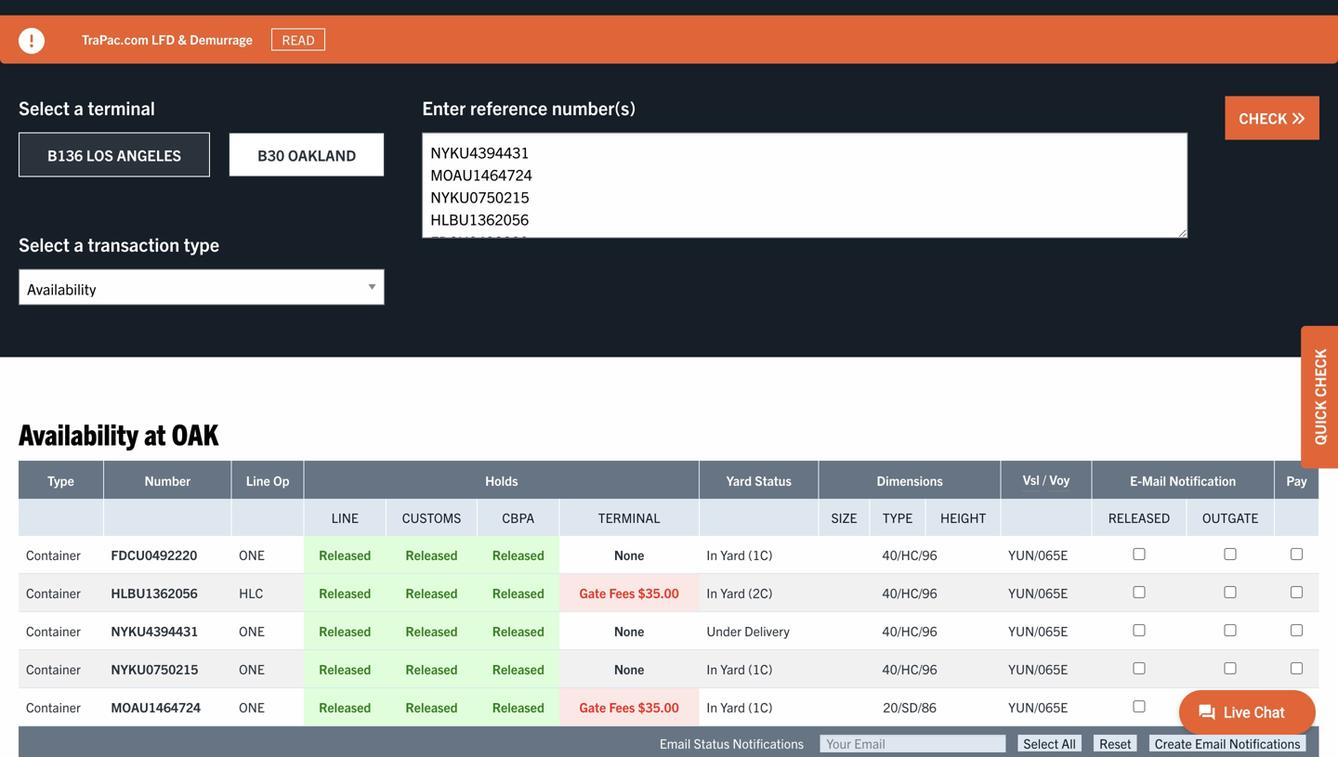 Task type: locate. For each thing, give the bounding box(es) containing it.
gate fees $35.00 up "email"
[[580, 699, 679, 716]]

2 (1c) from the top
[[749, 661, 773, 678]]

in yard (1c) up email status notifications
[[707, 699, 773, 716]]

0 vertical spatial check
[[1240, 108, 1291, 127]]

1 vertical spatial in yard (1c)
[[707, 661, 773, 678]]

2 vertical spatial in yard (1c)
[[707, 699, 773, 716]]

status for yard
[[755, 472, 792, 489]]

1 vertical spatial gate
[[580, 699, 606, 716]]

in yard (1c) up 'in yard (2c)' in the right bottom of the page
[[707, 547, 773, 563]]

0 vertical spatial a
[[74, 96, 84, 119]]

container for nyku4394431
[[26, 623, 81, 640]]

gate fees $35.00 down terminal
[[580, 585, 679, 601]]

2 vertical spatial (1c)
[[749, 699, 773, 716]]

select for select a terminal
[[19, 96, 70, 119]]

2 yun/065e from the top
[[1009, 585, 1068, 601]]

in yard (2c)
[[707, 585, 773, 601]]

1 (1c) from the top
[[749, 547, 773, 563]]

1 horizontal spatial solid image
[[1291, 111, 1306, 126]]

0 horizontal spatial line
[[246, 472, 270, 489]]

0 vertical spatial fees
[[609, 585, 635, 601]]

yard status
[[727, 472, 792, 489]]

20/sd/86
[[884, 699, 937, 716]]

fees
[[609, 585, 635, 601], [609, 699, 635, 716]]

0 horizontal spatial status
[[694, 735, 730, 752]]

status
[[755, 472, 792, 489], [694, 735, 730, 752]]

solid image
[[19, 28, 45, 54], [1291, 111, 1306, 126]]

released
[[1109, 509, 1171, 526], [319, 547, 371, 563], [406, 547, 458, 563], [492, 547, 545, 563], [319, 585, 371, 601], [406, 585, 458, 601], [492, 585, 545, 601], [319, 623, 371, 640], [406, 623, 458, 640], [492, 623, 545, 640], [319, 661, 371, 678], [406, 661, 458, 678], [492, 661, 545, 678], [319, 699, 371, 716], [406, 699, 458, 716], [492, 699, 545, 716]]

0 vertical spatial line
[[246, 472, 270, 489]]

2 gate fees $35.00 from the top
[[580, 699, 679, 716]]

check inside button
[[1240, 108, 1291, 127]]

in yard (1c) for moau1464724
[[707, 699, 773, 716]]

check
[[1240, 108, 1291, 127], [1311, 349, 1329, 398]]

0 vertical spatial gate
[[580, 585, 606, 601]]

fees for in yard (2c)
[[609, 585, 635, 601]]

40/hc/96 for fdcu0492220
[[883, 547, 938, 563]]

1 vertical spatial fees
[[609, 699, 635, 716]]

3 in yard (1c) from the top
[[707, 699, 773, 716]]

3 container from the top
[[26, 623, 81, 640]]

0 vertical spatial in yard (1c)
[[707, 547, 773, 563]]

1 gate from the top
[[580, 585, 606, 601]]

in up 'in yard (2c)' in the right bottom of the page
[[707, 547, 718, 563]]

0 vertical spatial status
[[755, 472, 792, 489]]

check button
[[1226, 96, 1320, 140]]

voy
[[1050, 471, 1070, 488]]

1 40/hc/96 from the top
[[883, 547, 938, 563]]

yun/065e for hlbu1362056
[[1009, 585, 1068, 601]]

1 container from the top
[[26, 547, 81, 563]]

1 select from the top
[[19, 96, 70, 119]]

yard for hlbu1362056
[[721, 585, 746, 601]]

1 none from the top
[[614, 547, 645, 563]]

1 vertical spatial a
[[74, 232, 84, 256]]

mail
[[1143, 472, 1167, 489]]

select up "b136"
[[19, 96, 70, 119]]

in down under
[[707, 661, 718, 678]]

type
[[47, 472, 74, 489], [883, 509, 913, 526]]

status for email
[[694, 735, 730, 752]]

2 in yard (1c) from the top
[[707, 661, 773, 678]]

2 select from the top
[[19, 232, 70, 256]]

1 $35.00 from the top
[[638, 585, 679, 601]]

container for hlbu1362056
[[26, 585, 81, 601]]

(1c) down delivery
[[749, 661, 773, 678]]

40/hc/96
[[883, 547, 938, 563], [883, 585, 938, 601], [883, 623, 938, 640], [883, 661, 938, 678]]

type down availability
[[47, 472, 74, 489]]

None checkbox
[[1291, 548, 1303, 560], [1225, 587, 1237, 599], [1291, 587, 1303, 599], [1134, 625, 1146, 637], [1291, 625, 1303, 637], [1134, 663, 1146, 675], [1291, 663, 1303, 675], [1291, 548, 1303, 560], [1225, 587, 1237, 599], [1291, 587, 1303, 599], [1134, 625, 1146, 637], [1291, 625, 1303, 637], [1134, 663, 1146, 675], [1291, 663, 1303, 675]]

delivery
[[745, 623, 790, 640]]

quick check
[[1311, 349, 1329, 446]]

enter
[[422, 96, 466, 119]]

(1c) up (2c)
[[749, 547, 773, 563]]

1 horizontal spatial type
[[883, 509, 913, 526]]

2 vertical spatial none
[[614, 661, 645, 678]]

4 40/hc/96 from the top
[[883, 661, 938, 678]]

gate fees $35.00
[[580, 585, 679, 601], [580, 699, 679, 716]]

2 in from the top
[[707, 585, 718, 601]]

customs
[[402, 509, 461, 526]]

quick
[[1311, 401, 1329, 446]]

in up under
[[707, 585, 718, 601]]

None checkbox
[[1134, 548, 1146, 560], [1225, 548, 1237, 560], [1134, 587, 1146, 599], [1225, 625, 1237, 637], [1225, 663, 1237, 675], [1134, 701, 1146, 713], [1225, 701, 1237, 713], [1134, 548, 1146, 560], [1225, 548, 1237, 560], [1134, 587, 1146, 599], [1225, 625, 1237, 637], [1225, 663, 1237, 675], [1134, 701, 1146, 713], [1225, 701, 1237, 713]]

1 vertical spatial solid image
[[1291, 111, 1306, 126]]

4 container from the top
[[26, 661, 81, 678]]

number
[[145, 472, 191, 489]]

in yard (1c) down the under delivery
[[707, 661, 773, 678]]

one for moau1464724
[[239, 699, 265, 716]]

in yard (1c)
[[707, 547, 773, 563], [707, 661, 773, 678], [707, 699, 773, 716]]

yun/065e for fdcu0492220
[[1009, 547, 1068, 563]]

under
[[707, 623, 742, 640]]

(1c)
[[749, 547, 773, 563], [749, 661, 773, 678], [749, 699, 773, 716]]

3 yun/065e from the top
[[1009, 623, 1068, 640]]

email
[[660, 735, 691, 752]]

number(s)
[[552, 96, 636, 119]]

2 40/hc/96 from the top
[[883, 585, 938, 601]]

b30 oakland
[[258, 145, 356, 164]]

1 horizontal spatial status
[[755, 472, 792, 489]]

b30
[[258, 145, 285, 164]]

1 one from the top
[[239, 547, 265, 563]]

5 yun/065e from the top
[[1009, 699, 1068, 716]]

yard
[[727, 472, 752, 489], [721, 547, 746, 563], [721, 585, 746, 601], [721, 661, 746, 678], [721, 699, 746, 716]]

(2c)
[[749, 585, 773, 601]]

1 gate fees $35.00 from the top
[[580, 585, 679, 601]]

1 horizontal spatial line
[[332, 509, 359, 526]]

1 vertical spatial check
[[1311, 349, 1329, 398]]

yun/065e for moau1464724
[[1009, 699, 1068, 716]]

line for line op
[[246, 472, 270, 489]]

0 vertical spatial select
[[19, 96, 70, 119]]

1 vertical spatial status
[[694, 735, 730, 752]]

under delivery
[[707, 623, 790, 640]]

4 yun/065e from the top
[[1009, 661, 1068, 678]]

select left transaction
[[19, 232, 70, 256]]

1 vertical spatial $35.00
[[638, 699, 679, 716]]

5 container from the top
[[26, 699, 81, 716]]

yun/065e
[[1009, 547, 1068, 563], [1009, 585, 1068, 601], [1009, 623, 1068, 640], [1009, 661, 1068, 678], [1009, 699, 1068, 716]]

a for terminal
[[74, 96, 84, 119]]

0 horizontal spatial check
[[1240, 108, 1291, 127]]

0 vertical spatial none
[[614, 547, 645, 563]]

gate
[[580, 585, 606, 601], [580, 699, 606, 716]]

1 vertical spatial line
[[332, 509, 359, 526]]

0 vertical spatial type
[[47, 472, 74, 489]]

1 vertical spatial select
[[19, 232, 70, 256]]

one for fdcu0492220
[[239, 547, 265, 563]]

trapac.com lfd & demurrage
[[82, 31, 253, 48]]

demurrage
[[190, 31, 253, 48]]

4 one from the top
[[239, 699, 265, 716]]

a
[[74, 96, 84, 119], [74, 232, 84, 256]]

1 vertical spatial gate fees $35.00
[[580, 699, 679, 716]]

2 container from the top
[[26, 585, 81, 601]]

3 in from the top
[[707, 661, 718, 678]]

availability at oak
[[19, 415, 219, 451]]

line
[[246, 472, 270, 489], [332, 509, 359, 526]]

select
[[19, 96, 70, 119], [19, 232, 70, 256]]

gate fees $35.00 for in yard (1c)
[[580, 699, 679, 716]]

(1c) up notifications
[[749, 699, 773, 716]]

in
[[707, 547, 718, 563], [707, 585, 718, 601], [707, 661, 718, 678], [707, 699, 718, 716]]

a left terminal
[[74, 96, 84, 119]]

gate for in yard (1c)
[[580, 699, 606, 716]]

fdcu0492220
[[111, 547, 197, 563]]

2 $35.00 from the top
[[638, 699, 679, 716]]

3 one from the top
[[239, 661, 265, 678]]

gate fees $35.00 for in yard (2c)
[[580, 585, 679, 601]]

3 (1c) from the top
[[749, 699, 773, 716]]

a left transaction
[[74, 232, 84, 256]]

$35.00
[[638, 585, 679, 601], [638, 699, 679, 716]]

2 gate from the top
[[580, 699, 606, 716]]

1 fees from the top
[[609, 585, 635, 601]]

at
[[144, 415, 166, 451]]

$35.00 up "email"
[[638, 699, 679, 716]]

Your Email email field
[[820, 735, 1006, 753]]

none
[[614, 547, 645, 563], [614, 623, 645, 640], [614, 661, 645, 678]]

holds
[[485, 472, 518, 489]]

0 vertical spatial solid image
[[19, 28, 45, 54]]

$35.00 down terminal
[[638, 585, 679, 601]]

los
[[86, 145, 113, 164]]

type down dimensions at the bottom of the page
[[883, 509, 913, 526]]

3 40/hc/96 from the top
[[883, 623, 938, 640]]

height
[[941, 509, 987, 526]]

1 yun/065e from the top
[[1009, 547, 1068, 563]]

none for nyku0750215
[[614, 661, 645, 678]]

oakland
[[288, 145, 356, 164]]

e-mail notification
[[1131, 472, 1237, 489]]

0 vertical spatial (1c)
[[749, 547, 773, 563]]

availability
[[19, 415, 138, 451]]

2 none from the top
[[614, 623, 645, 640]]

line left 'op'
[[246, 472, 270, 489]]

None button
[[1019, 735, 1082, 752], [1094, 735, 1138, 752], [1150, 735, 1307, 752], [1019, 735, 1082, 752], [1094, 735, 1138, 752], [1150, 735, 1307, 752]]

nyku0750215
[[111, 661, 198, 678]]

nyku4394431
[[111, 623, 198, 640]]

0 vertical spatial $35.00
[[638, 585, 679, 601]]

in up email status notifications
[[707, 699, 718, 716]]

3 none from the top
[[614, 661, 645, 678]]

1 vertical spatial (1c)
[[749, 661, 773, 678]]

2 a from the top
[[74, 232, 84, 256]]

2 one from the top
[[239, 623, 265, 640]]

1 a from the top
[[74, 96, 84, 119]]

4 in from the top
[[707, 699, 718, 716]]

1 in from the top
[[707, 547, 718, 563]]

1 in yard (1c) from the top
[[707, 547, 773, 563]]

line op
[[246, 472, 290, 489]]

line left 'customs'
[[332, 509, 359, 526]]

one
[[239, 547, 265, 563], [239, 623, 265, 640], [239, 661, 265, 678], [239, 699, 265, 716]]

2 fees from the top
[[609, 699, 635, 716]]

1 vertical spatial none
[[614, 623, 645, 640]]

0 vertical spatial gate fees $35.00
[[580, 585, 679, 601]]

b136
[[47, 145, 83, 164]]

container
[[26, 547, 81, 563], [26, 585, 81, 601], [26, 623, 81, 640], [26, 661, 81, 678], [26, 699, 81, 716]]



Task type: describe. For each thing, give the bounding box(es) containing it.
$35.00 for in yard (2c)
[[638, 585, 679, 601]]

oak
[[172, 415, 219, 451]]

one for nyku0750215
[[239, 661, 265, 678]]

a for transaction
[[74, 232, 84, 256]]

size
[[832, 509, 858, 526]]

container for moau1464724
[[26, 699, 81, 716]]

40/hc/96 for nyku0750215
[[883, 661, 938, 678]]

trapac.com
[[82, 31, 149, 48]]

notification
[[1170, 472, 1237, 489]]

1 horizontal spatial check
[[1311, 349, 1329, 398]]

notifications
[[733, 735, 804, 752]]

yun/065e for nyku4394431
[[1009, 623, 1068, 640]]

b136 los angeles
[[47, 145, 181, 164]]

gate for in yard (2c)
[[580, 585, 606, 601]]

none for fdcu0492220
[[614, 547, 645, 563]]

vsl
[[1023, 471, 1040, 488]]

in for fdcu0492220
[[707, 547, 718, 563]]

yard for nyku0750215
[[721, 661, 746, 678]]

/
[[1043, 471, 1047, 488]]

40/hc/96 for nyku4394431
[[883, 623, 938, 640]]

(1c) for nyku0750215
[[749, 661, 773, 678]]

yard for fdcu0492220
[[721, 547, 746, 563]]

&
[[178, 31, 187, 48]]

op
[[273, 472, 290, 489]]

angeles
[[117, 145, 181, 164]]

outgate
[[1203, 509, 1259, 526]]

(1c) for fdcu0492220
[[749, 547, 773, 563]]

read
[[282, 31, 315, 48]]

$35.00 for in yard (1c)
[[638, 699, 679, 716]]

e-
[[1131, 472, 1143, 489]]

hlc
[[239, 585, 263, 601]]

email status notifications
[[660, 735, 804, 752]]

vsl / voy
[[1023, 471, 1070, 488]]

fees for in yard (1c)
[[609, 699, 635, 716]]

quick check link
[[1302, 326, 1339, 469]]

select for select a transaction type
[[19, 232, 70, 256]]

0 horizontal spatial type
[[47, 472, 74, 489]]

terminal
[[598, 509, 661, 526]]

select a terminal
[[19, 96, 155, 119]]

read link
[[271, 28, 326, 51]]

none for nyku4394431
[[614, 623, 645, 640]]

in yard (1c) for nyku0750215
[[707, 661, 773, 678]]

in for moau1464724
[[707, 699, 718, 716]]

moau1464724
[[111, 699, 201, 716]]

pay
[[1287, 472, 1308, 489]]

yard for moau1464724
[[721, 699, 746, 716]]

in for hlbu1362056
[[707, 585, 718, 601]]

in yard (1c) for fdcu0492220
[[707, 547, 773, 563]]

lfd
[[152, 31, 175, 48]]

enter reference number(s)
[[422, 96, 636, 119]]

select a transaction type
[[19, 232, 219, 256]]

1 vertical spatial type
[[883, 509, 913, 526]]

40/hc/96 for hlbu1362056
[[883, 585, 938, 601]]

dimensions
[[877, 472, 943, 489]]

yun/065e for nyku0750215
[[1009, 661, 1068, 678]]

in for nyku0750215
[[707, 661, 718, 678]]

cbpa
[[502, 509, 535, 526]]

solid image inside check button
[[1291, 111, 1306, 126]]

container for nyku0750215
[[26, 661, 81, 678]]

terminal
[[88, 96, 155, 119]]

0 horizontal spatial solid image
[[19, 28, 45, 54]]

line for line
[[332, 509, 359, 526]]

transaction
[[88, 232, 180, 256]]

hlbu1362056
[[111, 585, 198, 601]]

(1c) for moau1464724
[[749, 699, 773, 716]]

one for nyku4394431
[[239, 623, 265, 640]]

container for fdcu0492220
[[26, 547, 81, 563]]

Enter reference number(s) text field
[[422, 132, 1188, 238]]

reference
[[470, 96, 548, 119]]

type
[[184, 232, 219, 256]]



Task type: vqa. For each thing, say whether or not it's contained in the screenshot.
"Outgate"
yes



